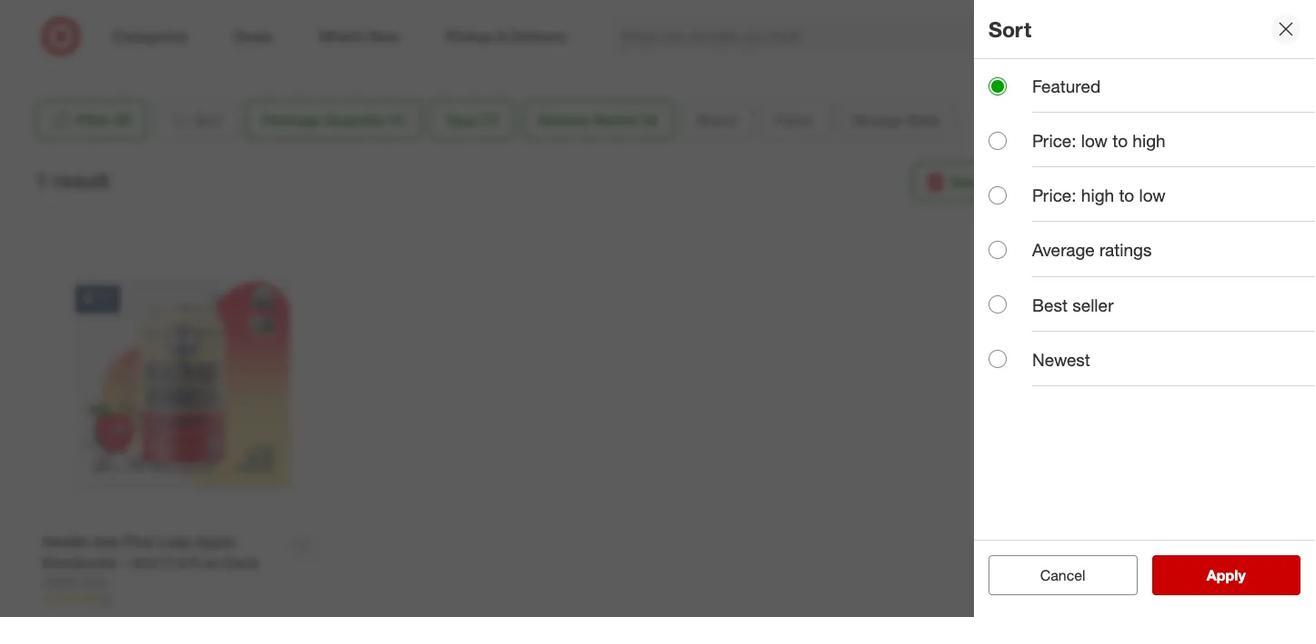 Task type: vqa. For each thing, say whether or not it's contained in the screenshot.
'-'
yes



Task type: describe. For each thing, give the bounding box(es) containing it.
package
[[261, 111, 321, 129]]

price: high to low
[[1033, 185, 1166, 206]]

kombucha
[[42, 554, 117, 572]]

cancel button
[[989, 556, 1138, 596]]

0 vertical spatial high
[[1133, 130, 1166, 151]]

-
[[121, 554, 127, 572]]

cancel
[[1041, 567, 1086, 585]]

sort inside button
[[194, 111, 222, 129]]

apply
[[1207, 567, 1246, 585]]

oz
[[203, 554, 219, 572]]

storage state
[[852, 111, 940, 129]]

state
[[906, 111, 940, 129]]

ade for health-ade
[[84, 575, 107, 590]]

pink
[[124, 533, 155, 551]]

10 link
[[42, 592, 323, 608]]

sort inside dialog
[[989, 16, 1032, 42]]

cans
[[223, 554, 259, 572]]

sort dialog
[[974, 0, 1316, 618]]

0 horizontal spatial high
[[1082, 185, 1115, 206]]

28269
[[1151, 183, 1191, 201]]

soon
[[1150, 162, 1183, 180]]

(4)
[[641, 111, 658, 129]]

1
[[35, 167, 47, 193]]

10
[[99, 593, 111, 607]]

ratings
[[1100, 240, 1152, 261]]

price: for price: low to high
[[1033, 130, 1077, 151]]

dietary needs (4)
[[538, 111, 658, 129]]

What can we help you find? suggestions appear below search field
[[611, 16, 1065, 56]]

health-ade
[[42, 575, 107, 590]]

health-ade pink lady apple kombucha - 4ct/11.5 fl oz cans
[[42, 533, 259, 572]]

seller
[[1073, 294, 1114, 315]]

apply button
[[1152, 556, 1301, 596]]

28269 button
[[1151, 182, 1191, 203]]

storage state button
[[836, 100, 956, 140]]

today
[[1247, 162, 1284, 180]]

storage
[[852, 111, 902, 129]]

as soon as 12pm today at 28269
[[1130, 162, 1284, 201]]

filter
[[76, 111, 111, 129]]

none radio inside sort dialog
[[989, 186, 1007, 205]]

best seller
[[1033, 294, 1114, 315]]

featured
[[1033, 76, 1101, 96]]



Task type: locate. For each thing, give the bounding box(es) containing it.
average ratings
[[1033, 240, 1152, 261]]

lady
[[159, 533, 192, 551]]

high left at
[[1082, 185, 1115, 206]]

low up price: high to low
[[1082, 130, 1108, 151]]

low
[[1082, 130, 1108, 151], [1140, 185, 1166, 206]]

price: up delivery
[[1033, 130, 1077, 151]]

needs
[[593, 111, 637, 129]]

(1)
[[388, 111, 405, 129], [482, 111, 498, 129]]

None radio
[[989, 77, 1007, 95], [989, 132, 1007, 150], [989, 241, 1007, 259], [989, 296, 1007, 314], [989, 351, 1007, 369], [989, 77, 1007, 95], [989, 132, 1007, 150], [989, 241, 1007, 259], [989, 296, 1007, 314], [989, 351, 1007, 369]]

sort
[[989, 16, 1032, 42], [194, 111, 222, 129]]

fl
[[190, 554, 199, 572]]

0 horizontal spatial low
[[1082, 130, 1108, 151]]

None radio
[[989, 186, 1007, 205]]

ade inside health-ade pink lady apple kombucha - 4ct/11.5 fl oz cans
[[93, 533, 120, 551]]

same
[[950, 173, 990, 191]]

price: for price: high to low
[[1033, 185, 1077, 206]]

brand button
[[681, 100, 752, 140]]

2 (1) from the left
[[482, 111, 498, 129]]

1 horizontal spatial (1)
[[482, 111, 498, 129]]

price: low to high
[[1033, 130, 1166, 151]]

1 vertical spatial price:
[[1033, 185, 1077, 206]]

1 (1) from the left
[[388, 111, 405, 129]]

0 vertical spatial health-
[[42, 533, 93, 551]]

1 vertical spatial to
[[1119, 185, 1135, 206]]

1 horizontal spatial sort
[[989, 16, 1032, 42]]

as
[[1187, 162, 1202, 180]]

0 horizontal spatial (1)
[[388, 111, 405, 129]]

as
[[1130, 162, 1146, 180]]

ade
[[93, 533, 120, 551], [84, 575, 107, 590]]

to for high
[[1113, 130, 1128, 151]]

0 vertical spatial low
[[1082, 130, 1108, 151]]

health- inside health-ade pink lady apple kombucha - 4ct/11.5 fl oz cans
[[42, 533, 93, 551]]

price: right day
[[1033, 185, 1077, 206]]

newest
[[1033, 349, 1091, 370]]

0 vertical spatial sort
[[989, 16, 1032, 42]]

1 vertical spatial health-
[[42, 575, 84, 590]]

best
[[1033, 294, 1068, 315]]

health- for health-ade
[[42, 575, 84, 590]]

high up as
[[1133, 130, 1166, 151]]

advertisement region
[[112, 0, 1204, 63]]

1 price: from the top
[[1033, 130, 1077, 151]]

1 horizontal spatial low
[[1140, 185, 1166, 206]]

health-ade pink lady apple kombucha - 4ct/11.5 fl oz cans link
[[42, 532, 280, 574]]

flavor
[[774, 111, 814, 129]]

same day delivery button
[[912, 162, 1115, 202]]

quantity
[[325, 111, 384, 129]]

1 result
[[35, 167, 109, 193]]

filter (6) button
[[35, 100, 146, 140]]

1 vertical spatial ade
[[84, 575, 107, 590]]

health-ade pink lady apple kombucha - 4ct/11.5 fl oz cans image
[[42, 242, 323, 522], [42, 242, 323, 522]]

apple
[[196, 533, 236, 551]]

4ct/11.5
[[131, 554, 186, 572]]

health- up kombucha
[[42, 533, 93, 551]]

low down soon
[[1140, 185, 1166, 206]]

1 horizontal spatial high
[[1133, 130, 1166, 151]]

1 vertical spatial low
[[1140, 185, 1166, 206]]

result
[[53, 167, 109, 193]]

0 vertical spatial ade
[[93, 533, 120, 551]]

1 health- from the top
[[42, 533, 93, 551]]

type
[[445, 111, 478, 129]]

type (1)
[[445, 111, 498, 129]]

filter (6)
[[76, 111, 131, 129]]

0 vertical spatial price:
[[1033, 130, 1077, 151]]

package quantity (1)
[[261, 111, 405, 129]]

high
[[1133, 130, 1166, 151], [1082, 185, 1115, 206]]

flavor button
[[759, 100, 829, 140]]

(6)
[[115, 111, 131, 129]]

dietary
[[538, 111, 589, 129]]

ade left pink
[[93, 533, 120, 551]]

brand
[[697, 111, 736, 129]]

ade up 10
[[84, 575, 107, 590]]

2 price: from the top
[[1033, 185, 1077, 206]]

health-
[[42, 533, 93, 551], [42, 575, 84, 590]]

ade for health-ade pink lady apple kombucha - 4ct/11.5 fl oz cans
[[93, 533, 120, 551]]

to for low
[[1119, 185, 1135, 206]]

0 vertical spatial to
[[1113, 130, 1128, 151]]

delivery
[[1025, 173, 1081, 191]]

health- for health-ade pink lady apple kombucha - 4ct/11.5 fl oz cans
[[42, 533, 93, 551]]

12pm
[[1206, 162, 1243, 180]]

same day delivery
[[950, 173, 1081, 191]]

1 vertical spatial sort
[[194, 111, 222, 129]]

price:
[[1033, 130, 1077, 151], [1033, 185, 1077, 206]]

0 horizontal spatial sort
[[194, 111, 222, 129]]

to up price: high to low
[[1113, 130, 1128, 151]]

1 vertical spatial high
[[1082, 185, 1115, 206]]

sort button
[[153, 100, 238, 140]]

to down as
[[1119, 185, 1135, 206]]

(1) right quantity
[[388, 111, 405, 129]]

health-ade link
[[42, 574, 107, 592]]

health- down kombucha
[[42, 575, 84, 590]]

(1) right 'type'
[[482, 111, 498, 129]]

day
[[994, 173, 1020, 191]]

at
[[1130, 183, 1143, 201]]

2 health- from the top
[[42, 575, 84, 590]]

to
[[1113, 130, 1128, 151], [1119, 185, 1135, 206]]

average
[[1033, 240, 1095, 261]]



